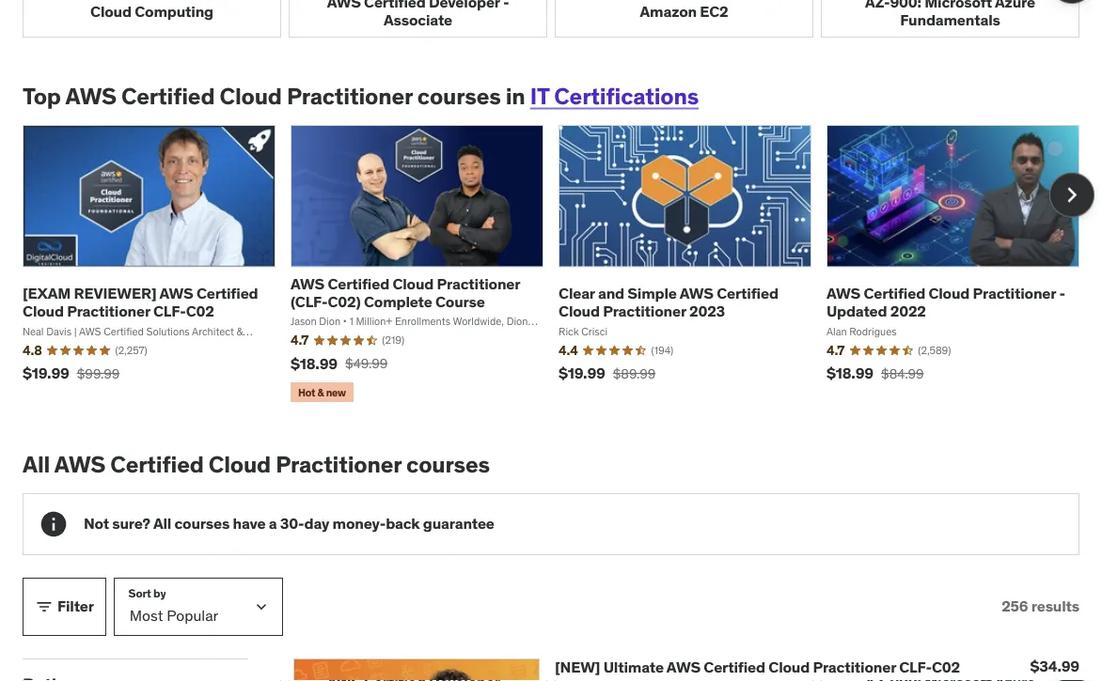 Task type: locate. For each thing, give the bounding box(es) containing it.
clear and simple aws certified cloud practitioner 2023 link
[[559, 284, 779, 321]]

aws up not
[[54, 451, 106, 479]]

certified inside aws certified developer - associate
[[364, 0, 426, 12]]

cloud computing
[[90, 1, 213, 21]]

az-
[[865, 0, 890, 12]]

aws inside [exam reviewer] aws certified cloud practitioner clf-c02
[[159, 284, 193, 303]]

clf- inside [exam reviewer] aws certified cloud practitioner clf-c02
[[153, 302, 186, 321]]

0 horizontal spatial -
[[503, 0, 509, 12]]

aws right ultimate
[[667, 658, 701, 678]]

courses left in
[[417, 82, 501, 110]]

not sure? all courses have a 30-day money-back guarantee
[[84, 515, 495, 534]]

c02 inside [exam reviewer] aws certified cloud practitioner clf-c02
[[186, 302, 214, 321]]

-
[[503, 0, 509, 12], [1059, 284, 1065, 303]]

aws right simple
[[680, 284, 714, 303]]

updated
[[827, 302, 887, 321]]

ultimate
[[604, 658, 664, 678]]

aws right reviewer]
[[159, 284, 193, 303]]

0 horizontal spatial all
[[23, 451, 50, 479]]

it certifications link
[[530, 82, 699, 110]]

0 vertical spatial courses
[[417, 82, 501, 110]]

1 vertical spatial -
[[1059, 284, 1065, 303]]

have
[[233, 515, 266, 534]]

certifications
[[554, 82, 699, 110]]

0 horizontal spatial c02
[[186, 302, 214, 321]]

courses up guarantee
[[406, 451, 490, 479]]

c02 for [exam reviewer] aws certified cloud practitioner clf-c02
[[186, 302, 214, 321]]

[exam reviewer] aws certified cloud practitioner clf-c02
[[23, 284, 258, 321]]

1 horizontal spatial clf-
[[899, 658, 932, 678]]

ec2
[[700, 1, 728, 21]]

computing
[[135, 1, 213, 21]]

carousel element
[[23, 125, 1095, 406]]

certified
[[364, 0, 426, 12], [121, 82, 215, 110], [328, 274, 389, 293], [197, 284, 258, 303], [717, 284, 779, 303], [864, 284, 926, 303], [110, 451, 204, 479], [704, 658, 766, 678]]

1 vertical spatial c02
[[932, 658, 960, 678]]

1 horizontal spatial -
[[1059, 284, 1065, 303]]

2023
[[689, 302, 725, 321]]

cloud inside [exam reviewer] aws certified cloud practitioner clf-c02
[[23, 302, 64, 321]]

(clf-
[[291, 292, 328, 311]]

azure
[[995, 0, 1035, 12]]

practitioner inside aws certified cloud practitioner - updated 2022
[[973, 284, 1056, 303]]

0 horizontal spatial clf-
[[153, 302, 186, 321]]

fundamentals
[[900, 10, 1000, 30]]

c02
[[186, 302, 214, 321], [932, 658, 960, 678]]

az-900: microsoft azure fundamentals link
[[821, 0, 1080, 38]]

developer
[[429, 0, 500, 12]]

aws certified cloud practitioner (clf-c02) complete course
[[291, 274, 520, 311]]

courses
[[417, 82, 501, 110], [406, 451, 490, 479], [174, 515, 230, 534]]

cloud inside aws certified cloud practitioner - updated 2022
[[929, 284, 970, 303]]

aws left associate
[[327, 0, 361, 12]]

2 vertical spatial courses
[[174, 515, 230, 534]]

256 results status
[[1002, 597, 1080, 617]]

aws left c02)
[[291, 274, 325, 293]]

clear
[[559, 284, 595, 303]]

1 vertical spatial clf-
[[899, 658, 932, 678]]

all
[[23, 451, 50, 479], [153, 515, 171, 534]]

courses left have
[[174, 515, 230, 534]]

0 vertical spatial c02
[[186, 302, 214, 321]]

back
[[386, 515, 420, 534]]

[new] ultimate aws certified cloud practitioner clf-c02
[[555, 658, 960, 678]]

certified inside 'clear and simple aws certified cloud practitioner 2023'
[[717, 284, 779, 303]]

aws inside aws certified cloud practitioner (clf-c02) complete course
[[291, 274, 325, 293]]

amazon
[[640, 1, 697, 21]]

aws inside 'clear and simple aws certified cloud practitioner 2023'
[[680, 284, 714, 303]]

cloud inside 'clear and simple aws certified cloud practitioner 2023'
[[559, 302, 600, 321]]

in
[[506, 82, 525, 110]]

0 vertical spatial -
[[503, 0, 509, 12]]

clf- for [new] ultimate aws certified cloud practitioner clf-c02
[[899, 658, 932, 678]]

all aws certified cloud practitioner courses
[[23, 451, 490, 479]]

sure?
[[112, 515, 150, 534]]

aws left '2022'
[[827, 284, 861, 303]]

1 horizontal spatial c02
[[932, 658, 960, 678]]

1 vertical spatial courses
[[406, 451, 490, 479]]

aws
[[327, 0, 361, 12], [65, 82, 117, 110], [291, 274, 325, 293], [159, 284, 193, 303], [680, 284, 714, 303], [827, 284, 861, 303], [54, 451, 106, 479], [667, 658, 701, 678]]

amazon ec2
[[640, 1, 728, 21]]

cloud
[[90, 1, 132, 21], [220, 82, 282, 110], [393, 274, 434, 293], [929, 284, 970, 303], [23, 302, 64, 321], [559, 302, 600, 321], [209, 451, 271, 479], [769, 658, 810, 678]]

0 vertical spatial clf-
[[153, 302, 186, 321]]

1 vertical spatial all
[[153, 515, 171, 534]]

practitioner
[[287, 82, 413, 110], [437, 274, 520, 293], [973, 284, 1056, 303], [67, 302, 150, 321], [603, 302, 686, 321], [276, 451, 402, 479], [813, 658, 896, 678]]

day
[[304, 515, 329, 534]]

associate
[[384, 10, 452, 30]]

clf-
[[153, 302, 186, 321], [899, 658, 932, 678]]

it
[[530, 82, 549, 110]]



Task type: describe. For each thing, give the bounding box(es) containing it.
complete
[[364, 292, 432, 311]]

not
[[84, 515, 109, 534]]

amazon ec2 link
[[555, 0, 814, 38]]

next image
[[1057, 180, 1087, 210]]

courses for all aws certified cloud practitioner courses
[[406, 451, 490, 479]]

guarantee
[[423, 515, 495, 534]]

certified inside [exam reviewer] aws certified cloud practitioner clf-c02
[[197, 284, 258, 303]]

course
[[435, 292, 485, 311]]

certified inside aws certified cloud practitioner - updated 2022
[[864, 284, 926, 303]]

[new] ultimate aws certified cloud practitioner clf-c02 link
[[555, 658, 960, 678]]

256 results
[[1002, 597, 1080, 617]]

- inside aws certified cloud practitioner - updated 2022
[[1059, 284, 1065, 303]]

top aws certified cloud practitioner courses in it certifications
[[23, 82, 699, 110]]

cloud computing link
[[23, 0, 281, 38]]

aws certified cloud practitioner (clf-c02) complete course link
[[291, 274, 520, 311]]

clf- for [exam reviewer] aws certified cloud practitioner clf-c02
[[153, 302, 186, 321]]

filter button
[[23, 578, 106, 637]]

[exam
[[23, 284, 71, 303]]

money-
[[333, 515, 386, 534]]

practitioner inside 'clear and simple aws certified cloud practitioner 2023'
[[603, 302, 686, 321]]

reviewer]
[[74, 284, 157, 303]]

microsoft
[[925, 0, 992, 12]]

0 vertical spatial all
[[23, 451, 50, 479]]

courses for top aws certified cloud practitioner courses in it certifications
[[417, 82, 501, 110]]

simple
[[628, 284, 677, 303]]

aws inside aws certified developer - associate
[[327, 0, 361, 12]]

c02 for [new] ultimate aws certified cloud practitioner clf-c02
[[932, 658, 960, 678]]

900:
[[890, 0, 922, 12]]

256
[[1002, 597, 1028, 617]]

cloud inside aws certified cloud practitioner (clf-c02) complete course
[[393, 274, 434, 293]]

filter
[[57, 597, 94, 617]]

[new]
[[555, 658, 600, 678]]

aws right top in the left of the page
[[65, 82, 117, 110]]

c02)
[[328, 292, 361, 311]]

clear and simple aws certified cloud practitioner 2023
[[559, 284, 779, 321]]

aws certified cloud practitioner - updated 2022
[[827, 284, 1065, 321]]

2022
[[890, 302, 926, 321]]

- inside aws certified developer - associate
[[503, 0, 509, 12]]

30-
[[280, 515, 304, 534]]

certified inside aws certified cloud practitioner (clf-c02) complete course
[[328, 274, 389, 293]]

practitioner inside aws certified cloud practitioner (clf-c02) complete course
[[437, 274, 520, 293]]

and
[[598, 284, 625, 303]]

aws certified cloud practitioner - updated 2022 link
[[827, 284, 1065, 321]]

aws inside aws certified cloud practitioner - updated 2022
[[827, 284, 861, 303]]

practitioner inside [exam reviewer] aws certified cloud practitioner clf-c02
[[67, 302, 150, 321]]

results
[[1032, 597, 1080, 617]]

top
[[23, 82, 61, 110]]

aws certified developer - associate
[[327, 0, 509, 30]]

$34.99
[[1030, 657, 1080, 676]]

a
[[269, 515, 277, 534]]

[exam reviewer] aws certified cloud practitioner clf-c02 link
[[23, 284, 258, 321]]

aws certified developer - associate link
[[289, 0, 547, 38]]

az-900: microsoft azure fundamentals
[[865, 0, 1035, 30]]

1 horizontal spatial all
[[153, 515, 171, 534]]

small image
[[35, 598, 54, 617]]



Task type: vqa. For each thing, say whether or not it's contained in the screenshot.
Practitioner in THE "AWS CERTIFIED CLOUD PRACTITIONER - UPDATED 2022"
yes



